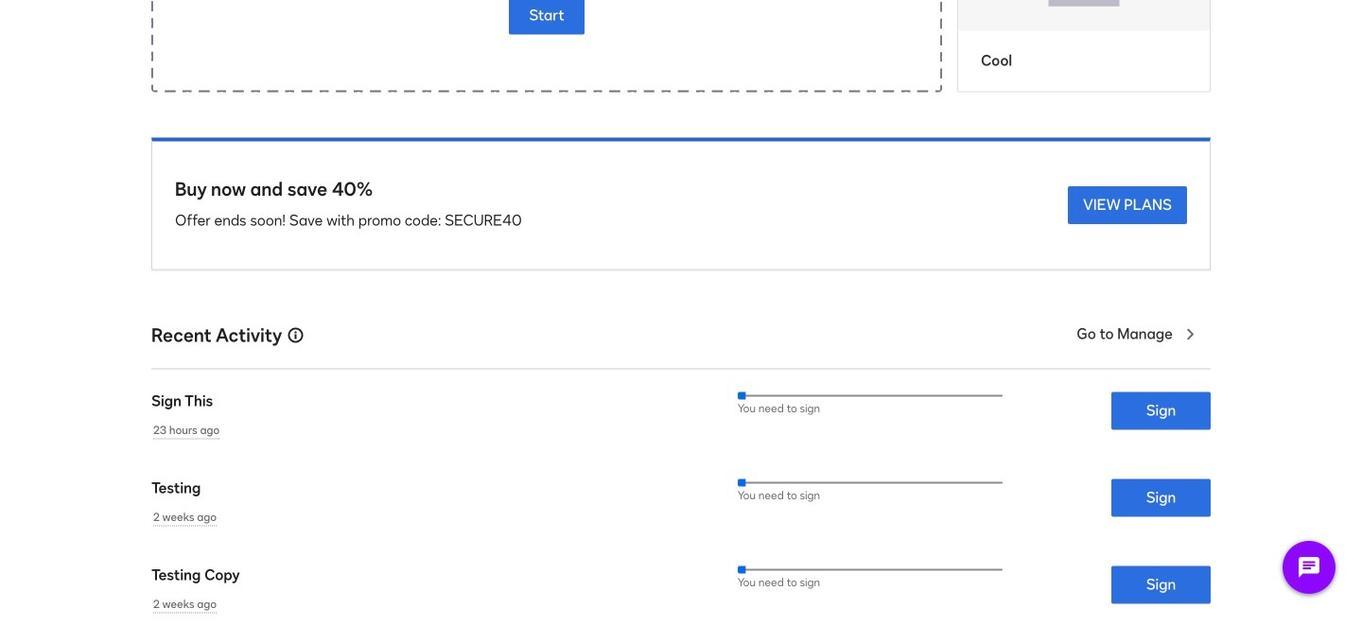 Task type: locate. For each thing, give the bounding box(es) containing it.
use cool image
[[959, 0, 1210, 31]]



Task type: vqa. For each thing, say whether or not it's contained in the screenshot.
Your uploaded profile image
no



